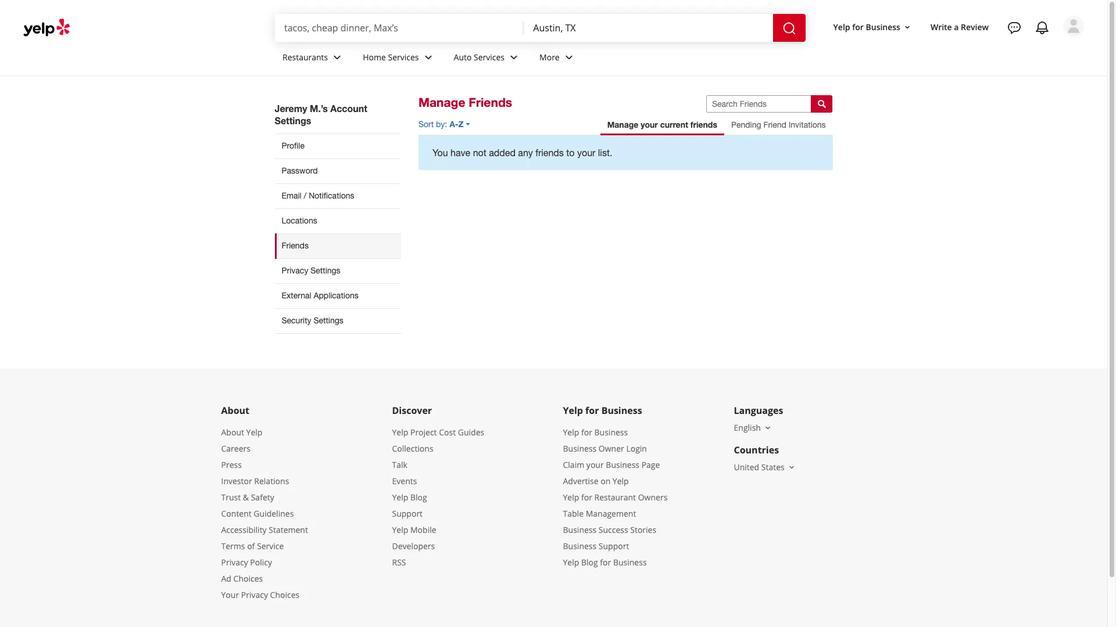 Task type: locate. For each thing, give the bounding box(es) containing it.
write a review link
[[926, 17, 994, 38]]

jeremy m. image
[[1063, 16, 1084, 37]]

24 chevron down v2 image for more
[[562, 50, 576, 64]]

yelp right search image
[[833, 21, 850, 32]]

success
[[599, 525, 628, 536]]

blog down business support link
[[581, 557, 598, 569]]

you
[[433, 148, 448, 158]]

yelp inside about yelp careers press investor relations trust & safety content guidelines accessibility statement terms of service privacy policy ad choices your privacy choices
[[246, 427, 262, 438]]

your
[[221, 590, 239, 601]]

rss link
[[392, 557, 406, 569]]

1 24 chevron down v2 image from the left
[[421, 50, 435, 64]]

pending
[[731, 120, 761, 130]]

services
[[388, 52, 419, 63], [474, 52, 505, 63]]

careers
[[221, 444, 251, 455]]

about up 'about yelp' link
[[221, 405, 249, 417]]

pending friend invitations link
[[724, 115, 833, 135]]

1 horizontal spatial 24 chevron down v2 image
[[507, 50, 521, 64]]

a
[[954, 21, 959, 32]]

business left 16 chevron down v2 icon on the top right of the page
[[866, 21, 901, 32]]

0 vertical spatial friends
[[691, 120, 717, 130]]

services inside home services link
[[388, 52, 419, 63]]

0 horizontal spatial services
[[388, 52, 419, 63]]

advertise
[[563, 476, 599, 487]]

auto
[[454, 52, 472, 63]]

invitations
[[789, 120, 826, 130]]

manage friends
[[419, 95, 512, 110]]

notifications image
[[1035, 21, 1049, 35]]

2 about from the top
[[221, 427, 244, 438]]

0 vertical spatial settings
[[275, 115, 311, 126]]

external applications link
[[275, 284, 401, 309]]

manage up 'list.'
[[607, 120, 639, 130]]

0 vertical spatial 16 chevron down v2 image
[[763, 424, 773, 433]]

blog up support link at the left
[[410, 492, 427, 503]]

your inside tab list
[[641, 120, 658, 130]]

choices
[[233, 574, 263, 585], [270, 590, 300, 601]]

0 vertical spatial about
[[221, 405, 249, 417]]

terms of service link
[[221, 541, 284, 552]]

0 vertical spatial support
[[392, 509, 423, 520]]

friends right current in the right top of the page
[[691, 120, 717, 130]]

accessibility
[[221, 525, 267, 536]]

1 horizontal spatial friends
[[469, 95, 512, 110]]

advertise on yelp link
[[563, 476, 629, 487]]

1 vertical spatial blog
[[581, 557, 598, 569]]

1 about from the top
[[221, 405, 249, 417]]

guides
[[458, 427, 484, 438]]

privacy down ad choices link at the left of page
[[241, 590, 268, 601]]

none field up home services
[[284, 22, 515, 34]]

jeremy m.'s account settings
[[275, 103, 367, 126]]

16 chevron down v2 image right states
[[787, 463, 796, 472]]

None search field
[[275, 14, 808, 42]]

2 vertical spatial settings
[[314, 316, 343, 326]]

1 horizontal spatial 16 chevron down v2 image
[[787, 463, 796, 472]]

services inside the auto services link
[[474, 52, 505, 63]]

2 vertical spatial your
[[587, 460, 604, 471]]

1 horizontal spatial 24 chevron down v2 image
[[562, 50, 576, 64]]

1 services from the left
[[388, 52, 419, 63]]

countries
[[734, 444, 779, 457]]

services right home
[[388, 52, 419, 63]]

your for you have not added any friends to your list.
[[577, 148, 596, 158]]

yelp project cost guides link
[[392, 427, 484, 438]]

0 vertical spatial yelp for business
[[833, 21, 901, 32]]

manage your current friends tab list
[[600, 115, 833, 135]]

1 none field from the left
[[284, 22, 515, 34]]

support down success
[[599, 541, 629, 552]]

locations
[[282, 216, 317, 226]]

content
[[221, 509, 252, 520]]

business categories element
[[273, 42, 1084, 76]]

business up the yelp for business link
[[602, 405, 642, 417]]

your up advertise on yelp link
[[587, 460, 604, 471]]

yelp for business up the yelp for business link
[[563, 405, 642, 417]]

united states
[[734, 462, 785, 473]]

yelp up table
[[563, 492, 579, 503]]

24 chevron down v2 image left auto
[[421, 50, 435, 64]]

choices down privacy policy link
[[233, 574, 263, 585]]

/
[[304, 191, 307, 201]]

0 horizontal spatial yelp for business
[[563, 405, 642, 417]]

accessibility statement link
[[221, 525, 308, 536]]

16 chevron down v2 image
[[903, 22, 912, 32]]

0 horizontal spatial none field
[[284, 22, 515, 34]]

search image
[[782, 21, 796, 35]]

your privacy choices link
[[221, 590, 300, 601]]

privacy up external
[[282, 266, 308, 276]]

1 horizontal spatial none field
[[533, 22, 764, 34]]

you have not added any friends to your list.
[[433, 148, 612, 158]]

0 horizontal spatial 24 chevron down v2 image
[[421, 50, 435, 64]]

email / notifications link
[[275, 184, 401, 209]]

1 horizontal spatial services
[[474, 52, 505, 63]]

16 chevron down v2 image inside united states dropdown button
[[787, 463, 796, 472]]

about inside about yelp careers press investor relations trust & safety content guidelines accessibility statement terms of service privacy policy ad choices your privacy choices
[[221, 427, 244, 438]]

24 chevron down v2 image inside more link
[[562, 50, 576, 64]]

z
[[458, 119, 464, 129]]

1 vertical spatial support
[[599, 541, 629, 552]]

write a review
[[931, 21, 989, 32]]

privacy policy link
[[221, 557, 272, 569]]

for left 16 chevron down v2 icon on the top right of the page
[[852, 21, 864, 32]]

1 vertical spatial manage
[[607, 120, 639, 130]]

24 chevron down v2 image inside home services link
[[421, 50, 435, 64]]

safety
[[251, 492, 274, 503]]

friends down locations
[[282, 241, 309, 251]]

0 horizontal spatial 24 chevron down v2 image
[[330, 50, 344, 64]]

1 horizontal spatial friends
[[691, 120, 717, 130]]

2 none field from the left
[[533, 22, 764, 34]]

yelp up collections
[[392, 427, 408, 438]]

terms
[[221, 541, 245, 552]]

friends
[[691, 120, 717, 130], [536, 148, 564, 158]]

password
[[282, 166, 318, 176]]

trust
[[221, 492, 241, 503]]

yelp up the careers
[[246, 427, 262, 438]]

your right to
[[577, 148, 596, 158]]

settings down jeremy at the left of page
[[275, 115, 311, 126]]

business down stories
[[613, 557, 647, 569]]

about yelp link
[[221, 427, 262, 438]]

support down "yelp blog" link
[[392, 509, 423, 520]]

0 horizontal spatial support
[[392, 509, 423, 520]]

about yelp careers press investor relations trust & safety content guidelines accessibility statement terms of service privacy policy ad choices your privacy choices
[[221, 427, 308, 601]]

0 horizontal spatial friends
[[536, 148, 564, 158]]

about up the careers
[[221, 427, 244, 438]]

1 horizontal spatial blog
[[581, 557, 598, 569]]

for
[[852, 21, 864, 32], [586, 405, 599, 417], [581, 427, 592, 438], [581, 492, 592, 503], [600, 557, 611, 569]]

16 chevron down v2 image down the languages
[[763, 424, 773, 433]]

0 vertical spatial privacy
[[282, 266, 308, 276]]

Find text field
[[284, 22, 515, 34]]

table management link
[[563, 509, 636, 520]]

any
[[518, 148, 533, 158]]

friends link
[[275, 234, 401, 259]]

24 chevron down v2 image for home services
[[421, 50, 435, 64]]

0 vertical spatial manage
[[419, 95, 465, 110]]

profile link
[[275, 134, 401, 159]]

your inside yelp for business business owner login claim your business page advertise on yelp yelp for restaurant owners table management business success stories business support yelp blog for business
[[587, 460, 604, 471]]

1 horizontal spatial manage
[[607, 120, 639, 130]]

24 chevron down v2 image right more
[[562, 50, 576, 64]]

external applications
[[282, 291, 359, 301]]

investor
[[221, 476, 252, 487]]

password link
[[275, 159, 401, 184]]

privacy down terms
[[221, 557, 248, 569]]

english
[[734, 423, 761, 434]]

manage your current friends
[[607, 120, 717, 130]]

united states button
[[734, 462, 796, 473]]

business inside button
[[866, 21, 901, 32]]

none field up business categories element
[[533, 22, 764, 34]]

24 chevron down v2 image inside the auto services link
[[507, 50, 521, 64]]

settings for security
[[314, 316, 343, 326]]

16 chevron down v2 image inside the 'english' "popup button"
[[763, 424, 773, 433]]

talk
[[392, 460, 407, 471]]

1 vertical spatial settings
[[311, 266, 340, 276]]

management
[[586, 509, 636, 520]]

0 vertical spatial friends
[[469, 95, 512, 110]]

service
[[257, 541, 284, 552]]

settings for privacy
[[311, 266, 340, 276]]

2 services from the left
[[474, 52, 505, 63]]

1 24 chevron down v2 image from the left
[[330, 50, 344, 64]]

services for home services
[[388, 52, 419, 63]]

2 vertical spatial privacy
[[241, 590, 268, 601]]

settings up external applications
[[311, 266, 340, 276]]

16 chevron down v2 image
[[763, 424, 773, 433], [787, 463, 796, 472]]

home services
[[363, 52, 419, 63]]

0 vertical spatial your
[[641, 120, 658, 130]]

1 vertical spatial friends
[[536, 148, 564, 158]]

for up business owner login 'link'
[[581, 427, 592, 438]]

2 24 chevron down v2 image from the left
[[507, 50, 521, 64]]

services right auto
[[474, 52, 505, 63]]

settings down applications
[[314, 316, 343, 326]]

2 24 chevron down v2 image from the left
[[562, 50, 576, 64]]

yelp project cost guides collections talk events yelp blog support yelp mobile developers rss
[[392, 427, 484, 569]]

business up owner
[[594, 427, 628, 438]]

0 vertical spatial choices
[[233, 574, 263, 585]]

choices down policy
[[270, 590, 300, 601]]

languages
[[734, 405, 783, 417]]

friends left to
[[536, 148, 564, 158]]

none field near
[[533, 22, 764, 34]]

friends down the auto services link
[[469, 95, 512, 110]]

0 vertical spatial blog
[[410, 492, 427, 503]]

events link
[[392, 476, 417, 487]]

1 vertical spatial about
[[221, 427, 244, 438]]

24 chevron down v2 image right auto services on the top
[[507, 50, 521, 64]]

your left current in the right top of the page
[[641, 120, 658, 130]]

business support link
[[563, 541, 629, 552]]

review
[[961, 21, 989, 32]]

1 horizontal spatial support
[[599, 541, 629, 552]]

24 chevron down v2 image inside restaurants link
[[330, 50, 344, 64]]

for down advertise on the bottom
[[581, 492, 592, 503]]

owners
[[638, 492, 668, 503]]

security settings link
[[275, 309, 401, 334]]

yelp for business left 16 chevron down v2 icon on the top right of the page
[[833, 21, 901, 32]]

1 horizontal spatial yelp for business
[[833, 21, 901, 32]]

trust & safety link
[[221, 492, 274, 503]]

jeremy
[[275, 103, 307, 114]]

0 horizontal spatial 16 chevron down v2 image
[[763, 424, 773, 433]]

by:
[[436, 120, 447, 129]]

24 chevron down v2 image right restaurants
[[330, 50, 344, 64]]

0 horizontal spatial blog
[[410, 492, 427, 503]]

yelp blog for business link
[[563, 557, 647, 569]]

24 chevron down v2 image
[[330, 50, 344, 64], [562, 50, 576, 64]]

1 vertical spatial your
[[577, 148, 596, 158]]

1 vertical spatial choices
[[270, 590, 300, 601]]

24 chevron down v2 image for auto services
[[507, 50, 521, 64]]

manage inside tab list
[[607, 120, 639, 130]]

friend
[[764, 120, 786, 130]]

0 horizontal spatial friends
[[282, 241, 309, 251]]

1 vertical spatial 16 chevron down v2 image
[[787, 463, 796, 472]]

yelp for business inside button
[[833, 21, 901, 32]]

None field
[[284, 22, 515, 34], [533, 22, 764, 34]]

manage up sort by: a-z in the left top of the page
[[419, 95, 465, 110]]

ad choices link
[[221, 574, 263, 585]]

settings inside jeremy m.'s account settings
[[275, 115, 311, 126]]

24 chevron down v2 image
[[421, 50, 435, 64], [507, 50, 521, 64]]

collections link
[[392, 444, 433, 455]]

manage your current friends link
[[600, 115, 724, 135]]

1 vertical spatial yelp for business
[[563, 405, 642, 417]]

yelp down events link
[[392, 492, 408, 503]]

developers link
[[392, 541, 435, 552]]

0 horizontal spatial manage
[[419, 95, 465, 110]]

auto services link
[[444, 42, 530, 76]]

collections
[[392, 444, 433, 455]]



Task type: vqa. For each thing, say whether or not it's contained in the screenshot.
yelp for business
yes



Task type: describe. For each thing, give the bounding box(es) containing it.
security settings
[[282, 316, 343, 326]]

to
[[566, 148, 575, 158]]

yelp for restaurant owners link
[[563, 492, 668, 503]]

developers
[[392, 541, 435, 552]]

united
[[734, 462, 759, 473]]

yelp up the yelp for business link
[[563, 405, 583, 417]]

investor relations link
[[221, 476, 289, 487]]

your for yelp for business business owner login claim your business page advertise on yelp yelp for restaurant owners table management business success stories business support yelp blog for business
[[587, 460, 604, 471]]

talk link
[[392, 460, 407, 471]]

external
[[282, 291, 311, 301]]

for inside button
[[852, 21, 864, 32]]

privacy settings link
[[275, 259, 401, 284]]

business down table
[[563, 525, 597, 536]]

blog inside yelp for business business owner login claim your business page advertise on yelp yelp for restaurant owners table management business success stories business support yelp blog for business
[[581, 557, 598, 569]]

home services link
[[354, 42, 444, 76]]

yelp down business support link
[[563, 557, 579, 569]]

project
[[410, 427, 437, 438]]

restaurant
[[594, 492, 636, 503]]

about for about
[[221, 405, 249, 417]]

business owner login link
[[563, 444, 647, 455]]

statement
[[269, 525, 308, 536]]

guidelines
[[254, 509, 294, 520]]

restaurants
[[283, 52, 328, 63]]

auto services
[[454, 52, 505, 63]]

for up the yelp for business link
[[586, 405, 599, 417]]

account
[[330, 103, 367, 114]]

Near text field
[[533, 22, 764, 34]]

support inside yelp project cost guides collections talk events yelp blog support yelp mobile developers rss
[[392, 509, 423, 520]]

services for auto services
[[474, 52, 505, 63]]

none field find
[[284, 22, 515, 34]]

24 chevron down v2 image for restaurants
[[330, 50, 344, 64]]

1 vertical spatial friends
[[282, 241, 309, 251]]

rss
[[392, 557, 406, 569]]

m.'s
[[310, 103, 328, 114]]

yelp inside button
[[833, 21, 850, 32]]

sort
[[419, 120, 434, 129]]

yelp for business button
[[829, 17, 917, 38]]

press
[[221, 460, 242, 471]]

1 horizontal spatial choices
[[270, 590, 300, 601]]

for down business support link
[[600, 557, 611, 569]]

have
[[451, 148, 470, 158]]

messages image
[[1008, 21, 1021, 35]]

16 chevron down v2 image for countries
[[787, 463, 796, 472]]

0 horizontal spatial choices
[[233, 574, 263, 585]]

press link
[[221, 460, 242, 471]]

business success stories link
[[563, 525, 656, 536]]

about for about yelp careers press investor relations trust & safety content guidelines accessibility statement terms of service privacy policy ad choices your privacy choices
[[221, 427, 244, 438]]

careers link
[[221, 444, 251, 455]]

yelp mobile link
[[392, 525, 436, 536]]

sort by: a-z
[[419, 119, 464, 129]]

content guidelines link
[[221, 509, 294, 520]]

current
[[660, 120, 688, 130]]

manage for manage friends
[[419, 95, 465, 110]]

locations link
[[275, 209, 401, 234]]

more
[[540, 52, 560, 63]]

business up claim
[[563, 444, 597, 455]]

states
[[762, 462, 785, 473]]

yelp blog link
[[392, 492, 427, 503]]

a-
[[450, 119, 458, 129]]

applications
[[314, 291, 359, 301]]

page
[[642, 460, 660, 471]]

email
[[282, 191, 302, 201]]

16 chevron down v2 image for languages
[[763, 424, 773, 433]]

ad
[[221, 574, 231, 585]]

1 vertical spatial privacy
[[221, 557, 248, 569]]

Search Friends text field
[[706, 95, 812, 113]]

yelp for business business owner login claim your business page advertise on yelp yelp for restaurant owners table management business success stories business support yelp blog for business
[[563, 427, 668, 569]]

write
[[931, 21, 952, 32]]

support inside yelp for business business owner login claim your business page advertise on yelp yelp for restaurant owners table management business success stories business support yelp blog for business
[[599, 541, 629, 552]]

yelp down support link at the left
[[392, 525, 408, 536]]

home
[[363, 52, 386, 63]]

business up yelp blog for business link
[[563, 541, 597, 552]]

user actions element
[[824, 15, 1101, 86]]

policy
[[250, 557, 272, 569]]

&
[[243, 492, 249, 503]]

added
[[489, 148, 516, 158]]

friends inside tab list
[[691, 120, 717, 130]]

owner
[[599, 444, 624, 455]]

events
[[392, 476, 417, 487]]

relations
[[254, 476, 289, 487]]

yelp up claim
[[563, 427, 579, 438]]

yelp right on
[[613, 476, 629, 487]]

not
[[473, 148, 486, 158]]

mobile
[[410, 525, 436, 536]]

english button
[[734, 423, 773, 434]]

cost
[[439, 427, 456, 438]]

stories
[[630, 525, 656, 536]]

notifications
[[309, 191, 354, 201]]

blog inside yelp project cost guides collections talk events yelp blog support yelp mobile developers rss
[[410, 492, 427, 503]]

yelp for business link
[[563, 427, 628, 438]]

more link
[[530, 42, 585, 76]]

restaurants link
[[273, 42, 354, 76]]

privacy settings
[[282, 266, 340, 276]]

discover
[[392, 405, 432, 417]]

business down owner
[[606, 460, 640, 471]]

security
[[282, 316, 311, 326]]

manage for manage your current friends
[[607, 120, 639, 130]]

table
[[563, 509, 584, 520]]



